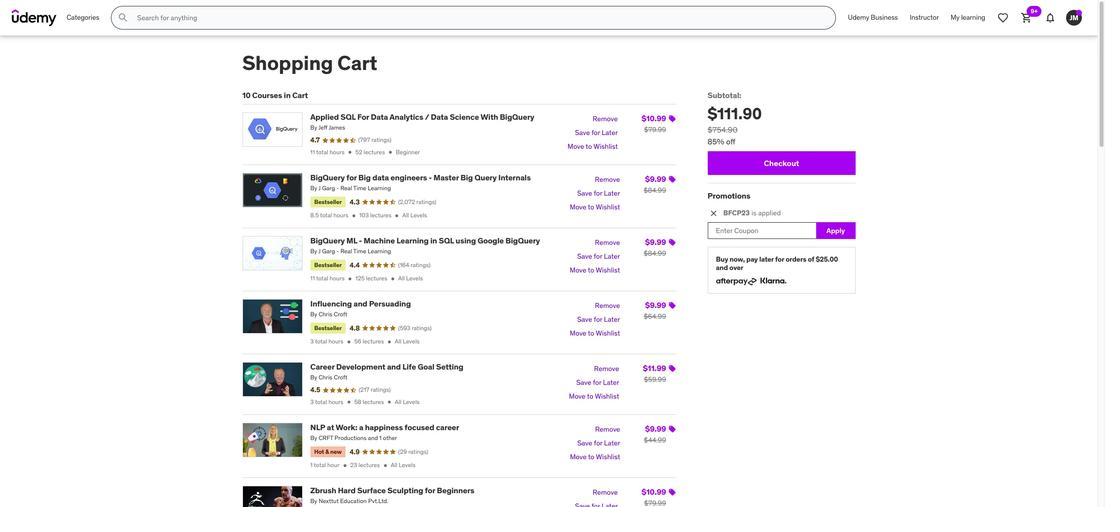 Task type: vqa. For each thing, say whether or not it's contained in the screenshot.
Java to the right
no



Task type: describe. For each thing, give the bounding box(es) containing it.
save for nlp at work: a happiness focused career
[[578, 439, 593, 448]]

crft
[[319, 434, 333, 442]]

52
[[355, 148, 362, 156]]

afterpay image
[[716, 278, 757, 286]]

/
[[425, 112, 429, 122]]

bestseller for bigquery for big data engineers - master big query internals
[[314, 198, 342, 205]]

$111.90
[[708, 104, 762, 124]]

(164 ratings)
[[398, 261, 431, 269]]

1 total hour
[[310, 462, 339, 469]]

4.4
[[350, 261, 360, 270]]

lectures for -
[[366, 275, 387, 282]]

career development and life goal setting link
[[310, 362, 464, 372]]

later for bigquery ml - machine learning in sql using google bigquery
[[604, 252, 620, 261]]

checkout button
[[708, 151, 856, 175]]

save for bigquery ml - machine learning in sql using google bigquery
[[577, 252, 592, 261]]

promotions
[[708, 191, 751, 201]]

submit search image
[[118, 12, 129, 24]]

nlp at work: a happiness focused career by crft productions and 1 other
[[310, 422, 459, 442]]

lectures for work:
[[359, 462, 380, 469]]

internals
[[498, 172, 531, 182]]

my learning link
[[945, 6, 992, 30]]

to for bigquery ml - machine learning in sql using google bigquery
[[588, 266, 594, 275]]

0 horizontal spatial cart
[[292, 90, 308, 100]]

in inside bigquery ml - machine learning in sql using google bigquery by j garg - real time learning
[[430, 236, 437, 246]]

$9.99 $84.99 for bigquery
[[644, 237, 666, 258]]

by inside influencing and persuading by chris croft
[[310, 311, 317, 318]]

xxsmall image left 103
[[350, 212, 357, 219]]

bigquery inside applied sql for data analytics / data science with bigquery by jeff james
[[500, 112, 534, 122]]

23
[[350, 462, 357, 469]]

4 coupon icon image from the top
[[668, 302, 676, 310]]

my
[[951, 13, 960, 22]]

103 lectures
[[359, 212, 392, 219]]

instructor link
[[904, 6, 945, 30]]

by inside nlp at work: a happiness focused career by crft productions and 1 other
[[310, 434, 317, 442]]

all levels up focused on the left bottom
[[395, 398, 420, 406]]

- up 8.5 total hours
[[337, 184, 339, 192]]

0 horizontal spatial 1
[[310, 462, 313, 469]]

2 data from the left
[[431, 112, 448, 122]]

shopping cart with 10 items image
[[1021, 12, 1033, 24]]

$84.99 for bigquery ml - machine learning in sql using google bigquery
[[644, 249, 666, 258]]

9+
[[1031, 7, 1038, 15]]

$9.99 for influencing and persuading
[[645, 300, 666, 310]]

klarna image
[[761, 276, 787, 286]]

85%
[[708, 137, 725, 147]]

11 total hours for 52 lectures
[[310, 148, 345, 156]]

$10.99 for $10.99
[[642, 487, 666, 497]]

103
[[359, 212, 369, 219]]

james
[[329, 124, 345, 131]]

$79.99
[[644, 125, 666, 134]]

6 coupon icon image from the top
[[668, 425, 676, 433]]

time for -
[[353, 248, 366, 255]]

1 big from the left
[[358, 172, 371, 182]]

ml
[[347, 236, 357, 246]]

life
[[403, 362, 416, 372]]

later for bigquery for big data engineers - master big query internals
[[604, 189, 620, 198]]

influencing
[[310, 299, 352, 309]]

$84.99 for bigquery for big data engineers - master big query internals
[[644, 186, 666, 195]]

1 data from the left
[[371, 112, 388, 122]]

jm link
[[1063, 6, 1086, 30]]

engineers
[[391, 172, 427, 182]]

xxsmall image for 58 lectures
[[386, 399, 393, 406]]

29 ratings element
[[398, 448, 428, 456]]

levels for croft
[[403, 338, 420, 345]]

4.3
[[350, 197, 360, 206]]

total for influencing and persuading
[[315, 338, 327, 345]]

bigquery inside bigquery for big data engineers - master big query internals by j garg - real time learning
[[310, 172, 345, 182]]

ratings) inside 797 ratings element
[[372, 136, 392, 144]]

notifications image
[[1045, 12, 1057, 24]]

remove save for later move to wishlist for influencing and persuading
[[570, 301, 620, 338]]

instructor
[[910, 13, 939, 22]]

58 lectures
[[354, 398, 384, 406]]

hot
[[314, 448, 324, 456]]

ratings) for persuading
[[412, 324, 432, 332]]

125
[[355, 275, 365, 282]]

$9.99 $44.99
[[644, 424, 666, 445]]

udemy
[[848, 13, 869, 22]]

career development and life goal setting by chris croft
[[310, 362, 464, 381]]

save for influencing and persuading
[[577, 315, 592, 324]]

new
[[330, 448, 342, 456]]

all for in
[[398, 275, 405, 282]]

you have alerts image
[[1076, 10, 1082, 16]]

is
[[752, 209, 757, 218]]

categories
[[67, 13, 99, 22]]

1 vertical spatial learning
[[397, 236, 429, 246]]

my learning
[[951, 13, 986, 22]]

hours left 52
[[330, 148, 345, 156]]

xxsmall image left 52
[[347, 149, 354, 156]]

google
[[478, 236, 504, 246]]

xxsmall image left 58 on the bottom left of page
[[345, 399, 352, 406]]

save for bigquery for big data engineers - master big query internals
[[577, 189, 592, 198]]

levels for -
[[411, 212, 427, 219]]

later for influencing and persuading
[[604, 315, 620, 324]]

applied sql for data analytics / data science with bigquery link
[[310, 112, 534, 122]]

xxsmall image down (2,072
[[394, 212, 400, 219]]

$25.00
[[816, 255, 838, 264]]

remove save for later move to wishlist for bigquery ml - machine learning in sql using google bigquery
[[570, 238, 620, 275]]

xxsmall image left 125
[[347, 275, 354, 282]]

bestseller for bigquery ml - machine learning in sql using google bigquery
[[314, 261, 342, 269]]

time for big
[[353, 184, 366, 192]]

setting
[[436, 362, 464, 372]]

udemy business link
[[842, 6, 904, 30]]

wishlist image
[[997, 12, 1009, 24]]

lectures for big
[[370, 212, 392, 219]]

(164
[[398, 261, 409, 269]]

bigquery for big data engineers - master big query internals link
[[310, 172, 531, 182]]

9+ link
[[1015, 6, 1042, 30]]

save for later button for nlp at work: a happiness focused career
[[578, 437, 620, 451]]

j for bigquery for big data engineers - master big query internals
[[319, 184, 321, 192]]

lectures down 217 ratings element
[[363, 398, 384, 406]]

$9.99 $64.99
[[644, 300, 666, 321]]

productions
[[335, 434, 367, 442]]

total down 4.5
[[315, 398, 327, 406]]

development
[[336, 362, 385, 372]]

4.9
[[350, 448, 360, 456]]

593 ratings element
[[398, 324, 432, 333]]

11 for 52 lectures
[[310, 148, 315, 156]]

1 inside nlp at work: a happiness focused career by crft productions and 1 other
[[379, 434, 382, 442]]

pay
[[747, 255, 758, 264]]

machine
[[364, 236, 395, 246]]

all up nlp at work: a happiness focused career link
[[395, 398, 402, 406]]

3 for 58 lectures
[[310, 398, 314, 406]]

sql inside bigquery ml - machine learning in sql using google bigquery by j garg - real time learning
[[439, 236, 454, 246]]

business
[[871, 13, 898, 22]]

all for croft
[[395, 338, 402, 345]]

later
[[760, 255, 774, 264]]

nlp
[[310, 422, 325, 432]]

Enter Coupon text field
[[708, 223, 816, 239]]

udemy business
[[848, 13, 898, 22]]

udemy image
[[12, 9, 57, 26]]

$9.99 for nlp at work: a happiness focused career
[[645, 424, 666, 434]]

4.8
[[350, 324, 360, 333]]

hours for and
[[329, 338, 343, 345]]

chris inside career development and life goal setting by chris croft
[[319, 374, 333, 381]]

query
[[475, 172, 497, 182]]

total down 4.7
[[316, 148, 328, 156]]

- down 8.5 total hours
[[337, 248, 339, 255]]

hours for ml
[[330, 275, 345, 282]]

for inside buy now, pay later for orders of $25.00 and over
[[775, 255, 784, 264]]

$10.99 $79.99
[[642, 113, 666, 134]]

Search for anything text field
[[135, 9, 824, 26]]

$9.99 for bigquery for big data engineers - master big query internals
[[645, 174, 666, 184]]

xxsmall image right 23 lectures
[[382, 462, 389, 469]]

nlp at work: a happiness focused career link
[[310, 422, 459, 432]]

$11.99 $59.99
[[643, 364, 666, 384]]

learning
[[961, 13, 986, 22]]

subtotal: $111.90 $754.90 85% off
[[708, 90, 762, 147]]

career
[[310, 362, 335, 372]]

to for influencing and persuading
[[588, 329, 594, 338]]

xxsmall image left '56'
[[345, 339, 352, 346]]

23 lectures
[[350, 462, 380, 469]]

pvt.ltd.
[[368, 498, 388, 505]]

zbrush
[[310, 486, 336, 496]]

0 vertical spatial cart
[[337, 51, 377, 75]]

career
[[436, 422, 459, 432]]

$754.90
[[708, 125, 738, 135]]

(593 ratings)
[[398, 324, 432, 332]]

sql inside applied sql for data analytics / data science with bigquery by jeff james
[[341, 112, 356, 122]]

3 for 56 lectures
[[310, 338, 314, 345]]

nexttut
[[319, 498, 339, 505]]

(217 ratings)
[[359, 386, 391, 394]]

and inside influencing and persuading by chris croft
[[354, 299, 367, 309]]

zbrush hard surface sculpting for beginners by nexttut education pvt.ltd.
[[310, 486, 475, 505]]

levels for in
[[406, 275, 423, 282]]

3 coupon icon image from the top
[[668, 239, 676, 246]]

(2,072
[[398, 198, 415, 205]]

10
[[242, 90, 251, 100]]

goal
[[418, 362, 435, 372]]

xxsmall image left 23
[[341, 462, 348, 469]]

remove save for later move to wishlist for bigquery for big data engineers - master big query internals
[[570, 175, 620, 212]]

2 big from the left
[[461, 172, 473, 182]]



Task type: locate. For each thing, give the bounding box(es) containing it.
0 vertical spatial real
[[341, 184, 352, 192]]

sql left the using
[[439, 236, 454, 246]]

1 horizontal spatial data
[[431, 112, 448, 122]]

move to wishlist button for bigquery for big data engineers - master big query internals
[[570, 201, 620, 214]]

xxsmall image left beginner
[[387, 149, 394, 156]]

0 horizontal spatial in
[[284, 90, 291, 100]]

2 11 total hours from the top
[[310, 275, 345, 282]]

2 vertical spatial bestseller
[[314, 324, 342, 332]]

other
[[383, 434, 397, 442]]

total for nlp at work: a happiness focused career
[[314, 462, 326, 469]]

and down happiness
[[368, 434, 378, 442]]

subtotal:
[[708, 90, 742, 100]]

total
[[316, 148, 328, 156], [320, 212, 332, 219], [316, 275, 328, 282], [315, 338, 327, 345], [315, 398, 327, 406], [314, 462, 326, 469]]

0 vertical spatial $10.99
[[642, 113, 666, 123]]

beginners
[[437, 486, 475, 496]]

0 vertical spatial in
[[284, 90, 291, 100]]

1 horizontal spatial 1
[[379, 434, 382, 442]]

and left life
[[387, 362, 401, 372]]

2 coupon icon image from the top
[[668, 175, 676, 183]]

- right ml
[[359, 236, 362, 246]]

zbrush hard surface sculpting for beginners link
[[310, 486, 475, 496]]

1 $9.99 from the top
[[645, 174, 666, 184]]

apply button
[[816, 223, 856, 239]]

real up '4.3'
[[341, 184, 352, 192]]

xxsmall image
[[394, 212, 400, 219], [347, 275, 354, 282], [345, 339, 352, 346], [386, 339, 393, 346], [345, 399, 352, 406], [341, 462, 348, 469], [382, 462, 389, 469]]

hours left 125
[[330, 275, 345, 282]]

total for bigquery for big data engineers - master big query internals
[[320, 212, 332, 219]]

2 vertical spatial learning
[[368, 248, 391, 255]]

0 horizontal spatial data
[[371, 112, 388, 122]]

1 vertical spatial chris
[[319, 374, 333, 381]]

bigquery for big data engineers - master big query internals by j garg - real time learning
[[310, 172, 531, 192]]

master
[[434, 172, 459, 182]]

- left master
[[429, 172, 432, 182]]

1 croft from the top
[[334, 311, 347, 318]]

$64.99
[[644, 312, 666, 321]]

$10.99 for $10.99 $79.99
[[642, 113, 666, 123]]

bestseller left 4.4
[[314, 261, 342, 269]]

bestseller for influencing and persuading
[[314, 324, 342, 332]]

1 j from the top
[[319, 184, 321, 192]]

8.5 total hours
[[310, 212, 348, 219]]

over
[[730, 263, 744, 272]]

3 up career
[[310, 338, 314, 345]]

learning for machine
[[368, 248, 391, 255]]

2 11 from the top
[[310, 275, 315, 282]]

move for bigquery for big data engineers - master big query internals
[[570, 203, 587, 212]]

off
[[726, 137, 736, 147]]

ratings) right (164
[[411, 261, 431, 269]]

bigquery right google
[[506, 236, 540, 246]]

0 vertical spatial 11
[[310, 148, 315, 156]]

big
[[358, 172, 371, 182], [461, 172, 473, 182]]

1 $84.99 from the top
[[644, 186, 666, 195]]

bigquery left ml
[[310, 236, 345, 246]]

jeff
[[319, 124, 328, 131]]

xxsmall image down 217 ratings element
[[386, 399, 393, 406]]

j inside bigquery ml - machine learning in sql using google bigquery by j garg - real time learning
[[319, 248, 321, 255]]

xxsmall image for 52 lectures
[[387, 149, 394, 156]]

11 total hours down 4.7
[[310, 148, 345, 156]]

1 vertical spatial 11 total hours
[[310, 275, 345, 282]]

save for later button for bigquery for big data engineers - master big query internals
[[577, 187, 620, 201]]

1 $10.99 from the top
[[642, 113, 666, 123]]

time inside bigquery for big data engineers - master big query internals by j garg - real time learning
[[353, 184, 366, 192]]

a
[[359, 422, 363, 432]]

(797
[[358, 136, 370, 144]]

1 3 total hours from the top
[[310, 338, 343, 345]]

by down 8.5
[[310, 248, 317, 255]]

hot & new
[[314, 448, 342, 456]]

wishlist for influencing and persuading
[[596, 329, 620, 338]]

real for for
[[341, 184, 352, 192]]

8.5
[[310, 212, 319, 219]]

sql
[[341, 112, 356, 122], [439, 236, 454, 246]]

5 coupon icon image from the top
[[668, 365, 676, 373]]

xxsmall image for 125 lectures
[[389, 275, 396, 282]]

total up influencing
[[316, 275, 328, 282]]

for inside zbrush hard surface sculpting for beginners by nexttut education pvt.ltd.
[[425, 486, 435, 496]]

all levels down 164 ratings "element"
[[398, 275, 423, 282]]

move for nlp at work: a happiness focused career
[[570, 453, 587, 462]]

in right courses
[[284, 90, 291, 100]]

1 bestseller from the top
[[314, 198, 342, 205]]

j for bigquery ml - machine learning in sql using google bigquery
[[319, 248, 321, 255]]

levels
[[411, 212, 427, 219], [406, 275, 423, 282], [403, 338, 420, 345], [403, 398, 420, 406], [399, 462, 416, 469]]

2 j from the top
[[319, 248, 321, 255]]

data right /
[[431, 112, 448, 122]]

garg up 8.5 total hours
[[322, 184, 335, 192]]

ratings) right (593 at left bottom
[[412, 324, 432, 332]]

big left query
[[461, 172, 473, 182]]

croft inside influencing and persuading by chris croft
[[334, 311, 347, 318]]

j down 8.5
[[319, 248, 321, 255]]

wishlist for bigquery ml - machine learning in sql using google bigquery
[[596, 266, 620, 275]]

move to wishlist button for nlp at work: a happiness focused career
[[570, 451, 620, 464]]

analytics
[[390, 112, 423, 122]]

1
[[379, 434, 382, 442], [310, 462, 313, 469]]

1 horizontal spatial sql
[[439, 236, 454, 246]]

in up (164 ratings)
[[430, 236, 437, 246]]

11 total hours
[[310, 148, 345, 156], [310, 275, 345, 282]]

1 left other
[[379, 434, 382, 442]]

xxsmall image
[[347, 149, 354, 156], [387, 149, 394, 156], [350, 212, 357, 219], [389, 275, 396, 282], [386, 399, 393, 406]]

11 for 125 lectures
[[310, 275, 315, 282]]

ratings) right (2,072
[[417, 198, 436, 205]]

$9.99 for bigquery ml - machine learning in sql using google bigquery
[[645, 237, 666, 247]]

levels down 593 ratings element
[[403, 338, 420, 345]]

2 by from the top
[[310, 184, 317, 192]]

bigquery ml - machine learning in sql using google bigquery by j garg - real time learning
[[310, 236, 540, 255]]

0 vertical spatial croft
[[334, 311, 347, 318]]

0 vertical spatial 11 total hours
[[310, 148, 345, 156]]

garg for ml
[[322, 248, 335, 255]]

7 coupon icon image from the top
[[668, 489, 676, 497]]

chris inside influencing and persuading by chris croft
[[319, 311, 333, 318]]

bestseller
[[314, 198, 342, 205], [314, 261, 342, 269], [314, 324, 342, 332]]

to for nlp at work: a happiness focused career
[[588, 453, 595, 462]]

time up '4.3'
[[353, 184, 366, 192]]

all levels down '2,072 ratings' element
[[402, 212, 427, 219]]

3 total hours for 56 lectures
[[310, 338, 343, 345]]

ratings) inside 164 ratings "element"
[[411, 261, 431, 269]]

garg inside bigquery for big data engineers - master big query internals by j garg - real time learning
[[322, 184, 335, 192]]

real for ml
[[341, 248, 352, 255]]

0 vertical spatial sql
[[341, 112, 356, 122]]

surface
[[357, 486, 386, 496]]

10 courses in cart
[[242, 90, 308, 100]]

2 real from the top
[[341, 248, 352, 255]]

total up career
[[315, 338, 327, 345]]

and left over
[[716, 263, 728, 272]]

shopping cart
[[242, 51, 377, 75]]

ratings) right (29
[[408, 448, 428, 455]]

chris down career
[[319, 374, 333, 381]]

garg for for
[[322, 184, 335, 192]]

0 vertical spatial garg
[[322, 184, 335, 192]]

1 vertical spatial in
[[430, 236, 437, 246]]

&
[[325, 448, 329, 456]]

11 total hours for 125 lectures
[[310, 275, 345, 282]]

1 vertical spatial 11
[[310, 275, 315, 282]]

2 croft from the top
[[334, 374, 347, 381]]

3 down 4.5
[[310, 398, 314, 406]]

7 by from the top
[[310, 498, 317, 505]]

garg inside bigquery ml - machine learning in sql using google bigquery by j garg - real time learning
[[322, 248, 335, 255]]

2 chris from the top
[[319, 374, 333, 381]]

and inside nlp at work: a happiness focused career by crft productions and 1 other
[[368, 434, 378, 442]]

to for bigquery for big data engineers - master big query internals
[[588, 203, 594, 212]]

$44.99
[[644, 436, 666, 445]]

hours left 58 on the bottom left of page
[[329, 398, 343, 406]]

learning for data
[[368, 184, 391, 192]]

lectures right 23
[[359, 462, 380, 469]]

buy
[[716, 255, 728, 264]]

move to wishlist button
[[568, 140, 618, 154], [570, 201, 620, 214], [570, 264, 620, 278], [570, 327, 620, 341], [569, 390, 619, 404], [570, 451, 620, 464]]

by left jeff
[[310, 124, 317, 131]]

all down (593 at left bottom
[[395, 338, 402, 345]]

remove button
[[593, 113, 618, 126], [595, 173, 620, 187], [595, 236, 620, 250], [595, 299, 620, 313], [594, 363, 619, 376], [595, 423, 620, 437], [593, 486, 618, 500]]

0 vertical spatial chris
[[319, 311, 333, 318]]

for
[[357, 112, 369, 122]]

now,
[[730, 255, 745, 264]]

by inside bigquery ml - machine learning in sql using google bigquery by j garg - real time learning
[[310, 248, 317, 255]]

2 $84.99 from the top
[[644, 249, 666, 258]]

1 chris from the top
[[319, 311, 333, 318]]

2 3 from the top
[[310, 398, 314, 406]]

all up the zbrush hard surface sculpting for beginners link in the left bottom of the page
[[391, 462, 397, 469]]

1 3 from the top
[[310, 338, 314, 345]]

$9.99 inside $9.99 $44.99
[[645, 424, 666, 434]]

j up 8.5
[[319, 184, 321, 192]]

11 total hours up influencing
[[310, 275, 345, 282]]

croft inside career development and life goal setting by chris croft
[[334, 374, 347, 381]]

1 vertical spatial $9.99 $84.99
[[644, 237, 666, 258]]

shopping
[[242, 51, 333, 75]]

1 vertical spatial $10.99
[[642, 487, 666, 497]]

1 $9.99 $84.99 from the top
[[644, 174, 666, 195]]

11 up influencing
[[310, 275, 315, 282]]

$59.99
[[644, 375, 666, 384]]

1 11 total hours from the top
[[310, 148, 345, 156]]

0 horizontal spatial big
[[358, 172, 371, 182]]

1 coupon icon image from the top
[[668, 115, 676, 123]]

0 vertical spatial learning
[[368, 184, 391, 192]]

real inside bigquery for big data engineers - master big query internals by j garg - real time learning
[[341, 184, 352, 192]]

all levels down (29
[[391, 462, 416, 469]]

by inside zbrush hard surface sculpting for beginners by nexttut education pvt.ltd.
[[310, 498, 317, 505]]

0 vertical spatial time
[[353, 184, 366, 192]]

real down ml
[[341, 248, 352, 255]]

ratings) inside 29 ratings element
[[408, 448, 428, 455]]

1 vertical spatial cart
[[292, 90, 308, 100]]

save for later button
[[575, 126, 618, 140], [577, 187, 620, 201], [577, 250, 620, 264], [577, 313, 620, 327], [576, 376, 619, 390], [578, 437, 620, 451]]

0 vertical spatial 1
[[379, 434, 382, 442]]

bigquery right with
[[500, 112, 534, 122]]

ratings) inside '2,072 ratings' element
[[417, 198, 436, 205]]

1 vertical spatial 1
[[310, 462, 313, 469]]

hours left 103
[[334, 212, 348, 219]]

1 vertical spatial garg
[[322, 248, 335, 255]]

3 total hours up career
[[310, 338, 343, 345]]

real inside bigquery ml - machine learning in sql using google bigquery by j garg - real time learning
[[341, 248, 352, 255]]

1 vertical spatial bestseller
[[314, 261, 342, 269]]

2 $10.99 from the top
[[642, 487, 666, 497]]

bfcp23 is applied
[[724, 209, 781, 218]]

all levels for croft
[[395, 338, 420, 345]]

croft down influencing
[[334, 311, 347, 318]]

217 ratings element
[[359, 386, 391, 394]]

1 vertical spatial 3
[[310, 398, 314, 406]]

learning down data
[[368, 184, 391, 192]]

1 vertical spatial time
[[353, 248, 366, 255]]

0 vertical spatial bestseller
[[314, 198, 342, 205]]

6 by from the top
[[310, 434, 317, 442]]

coupon icon image
[[668, 115, 676, 123], [668, 175, 676, 183], [668, 239, 676, 246], [668, 302, 676, 310], [668, 365, 676, 373], [668, 425, 676, 433], [668, 489, 676, 497]]

by inside applied sql for data analytics / data science with bigquery by jeff james
[[310, 124, 317, 131]]

0 vertical spatial $9.99 $84.99
[[644, 174, 666, 195]]

j inside bigquery for big data engineers - master big query internals by j garg - real time learning
[[319, 184, 321, 192]]

by inside bigquery for big data engineers - master big query internals by j garg - real time learning
[[310, 184, 317, 192]]

0 vertical spatial $84.99
[[644, 186, 666, 195]]

lectures right 103
[[370, 212, 392, 219]]

1 11 from the top
[[310, 148, 315, 156]]

learning up (164 ratings)
[[397, 236, 429, 246]]

1 by from the top
[[310, 124, 317, 131]]

1 vertical spatial $84.99
[[644, 249, 666, 258]]

1 vertical spatial real
[[341, 248, 352, 255]]

1 vertical spatial sql
[[439, 236, 454, 246]]

total for bigquery ml - machine learning in sql using google bigquery
[[316, 275, 328, 282]]

lectures for persuading
[[363, 338, 384, 345]]

2,072 ratings element
[[398, 198, 436, 206]]

science
[[450, 112, 479, 122]]

0 vertical spatial j
[[319, 184, 321, 192]]

$9.99 $84.99
[[644, 174, 666, 195], [644, 237, 666, 258]]

levels down 164 ratings "element"
[[406, 275, 423, 282]]

data right for
[[371, 112, 388, 122]]

garg down 8.5 total hours
[[322, 248, 335, 255]]

levels up focused on the left bottom
[[403, 398, 420, 406]]

croft
[[334, 311, 347, 318], [334, 374, 347, 381]]

and up the 4.8
[[354, 299, 367, 309]]

58
[[354, 398, 361, 406]]

$9.99 $84.99 for internals
[[644, 174, 666, 195]]

sql left for
[[341, 112, 356, 122]]

4.5
[[310, 386, 320, 395]]

2 time from the top
[[353, 248, 366, 255]]

all levels down (593 at left bottom
[[395, 338, 420, 345]]

2 bestseller from the top
[[314, 261, 342, 269]]

and
[[716, 263, 728, 272], [354, 299, 367, 309], [387, 362, 401, 372], [368, 434, 378, 442]]

1 horizontal spatial cart
[[337, 51, 377, 75]]

bigquery ml - machine learning in sql using google bigquery link
[[310, 236, 540, 246]]

work:
[[336, 422, 357, 432]]

small image
[[709, 209, 719, 219]]

applied
[[310, 112, 339, 122]]

levels for focused
[[399, 462, 416, 469]]

$11.99
[[643, 364, 666, 373]]

0 horizontal spatial sql
[[341, 112, 356, 122]]

1 vertical spatial 3 total hours
[[310, 398, 343, 406]]

2 garg from the top
[[322, 248, 335, 255]]

ratings) for big
[[417, 198, 436, 205]]

1 time from the top
[[353, 184, 366, 192]]

courses
[[252, 90, 282, 100]]

all levels for focused
[[391, 462, 416, 469]]

ratings) right the (217
[[371, 386, 391, 394]]

(593
[[398, 324, 410, 332]]

time
[[353, 184, 366, 192], [353, 248, 366, 255]]

xxsmall image right 56 lectures
[[386, 339, 393, 346]]

$9.99 inside $9.99 $64.99
[[645, 300, 666, 310]]

11 down 4.7
[[310, 148, 315, 156]]

2 $9.99 $84.99 from the top
[[644, 237, 666, 258]]

wishlist for nlp at work: a happiness focused career
[[596, 453, 620, 462]]

all for focused
[[391, 462, 397, 469]]

categories button
[[61, 6, 105, 30]]

later for nlp at work: a happiness focused career
[[604, 439, 620, 448]]

1 vertical spatial j
[[319, 248, 321, 255]]

0 vertical spatial 3
[[310, 338, 314, 345]]

time down ml
[[353, 248, 366, 255]]

3 total hours for 58 lectures
[[310, 398, 343, 406]]

2 $9.99 from the top
[[645, 237, 666, 247]]

lectures down 797 ratings element
[[364, 148, 385, 156]]

all for -
[[402, 212, 409, 219]]

for inside bigquery for big data engineers - master big query internals by j garg - real time learning
[[347, 172, 357, 182]]

hours left '56'
[[329, 338, 343, 345]]

164 ratings element
[[398, 261, 431, 269]]

1 garg from the top
[[322, 184, 335, 192]]

1 horizontal spatial big
[[461, 172, 473, 182]]

797 ratings element
[[358, 136, 392, 144]]

move for influencing and persuading
[[570, 329, 587, 338]]

beginner
[[396, 148, 420, 156]]

by down influencing
[[310, 311, 317, 318]]

1 left hour
[[310, 462, 313, 469]]

4.7
[[310, 136, 320, 145]]

for
[[592, 128, 600, 137], [347, 172, 357, 182], [594, 189, 602, 198], [594, 252, 602, 261], [775, 255, 784, 264], [594, 315, 602, 324], [593, 378, 602, 387], [594, 439, 603, 448], [425, 486, 435, 496]]

1 vertical spatial croft
[[334, 374, 347, 381]]

wishlist for bigquery for big data engineers - master big query internals
[[596, 203, 620, 212]]

1 real from the top
[[341, 184, 352, 192]]

ratings) inside 593 ratings element
[[412, 324, 432, 332]]

learning inside bigquery for big data engineers - master big query internals by j garg - real time learning
[[368, 184, 391, 192]]

ratings) for work:
[[408, 448, 428, 455]]

2 3 total hours from the top
[[310, 398, 343, 406]]

influencing and persuading by chris croft
[[310, 299, 411, 318]]

and inside career development and life goal setting by chris croft
[[387, 362, 401, 372]]

remove save for later move to wishlist for nlp at work: a happiness focused career
[[570, 425, 620, 462]]

levels down '2,072 ratings' element
[[411, 212, 427, 219]]

and inside buy now, pay later for orders of $25.00 and over
[[716, 263, 728, 272]]

move for bigquery ml - machine learning in sql using google bigquery
[[570, 266, 587, 275]]

save for later button for bigquery ml - machine learning in sql using google bigquery
[[577, 250, 620, 264]]

chris down influencing
[[319, 311, 333, 318]]

bestseller up 8.5 total hours
[[314, 198, 342, 205]]

bigquery up 8.5 total hours
[[310, 172, 345, 182]]

total left hour
[[314, 462, 326, 469]]

3 bestseller from the top
[[314, 324, 342, 332]]

move to wishlist button for influencing and persuading
[[570, 327, 620, 341]]

j
[[319, 184, 321, 192], [319, 248, 321, 255]]

by down zbrush
[[310, 498, 317, 505]]

by up 4.5
[[310, 374, 317, 381]]

xxsmall image right 125 lectures
[[389, 275, 396, 282]]

croft down career
[[334, 374, 347, 381]]

save
[[575, 128, 590, 137], [577, 189, 592, 198], [577, 252, 592, 261], [577, 315, 592, 324], [576, 378, 591, 387], [578, 439, 593, 448]]

ratings) for -
[[411, 261, 431, 269]]

all levels for in
[[398, 275, 423, 282]]

hours for for
[[334, 212, 348, 219]]

all down (164
[[398, 275, 405, 282]]

data
[[373, 172, 389, 182]]

move to wishlist button for bigquery ml - machine learning in sql using google bigquery
[[570, 264, 620, 278]]

ratings) inside 217 ratings element
[[371, 386, 391, 394]]

4 $9.99 from the top
[[645, 424, 666, 434]]

all down (2,072
[[402, 212, 409, 219]]

3 $9.99 from the top
[[645, 300, 666, 310]]

by inside career development and life goal setting by chris croft
[[310, 374, 317, 381]]

happiness
[[365, 422, 403, 432]]

education
[[340, 498, 367, 505]]

jm
[[1070, 13, 1079, 22]]

levels down (29
[[399, 462, 416, 469]]

focused
[[405, 422, 434, 432]]

bfcp23
[[724, 209, 750, 218]]

3 by from the top
[[310, 248, 317, 255]]

of
[[808, 255, 815, 264]]

ratings) up 52 lectures
[[372, 136, 392, 144]]

save for later button for influencing and persuading
[[577, 313, 620, 327]]

1 horizontal spatial in
[[430, 236, 437, 246]]

time inside bigquery ml - machine learning in sql using google bigquery by j garg - real time learning
[[353, 248, 366, 255]]

by up 8.5
[[310, 184, 317, 192]]

11
[[310, 148, 315, 156], [310, 275, 315, 282]]

4 by from the top
[[310, 311, 317, 318]]

5 by from the top
[[310, 374, 317, 381]]

with
[[481, 112, 498, 122]]

0 vertical spatial 3 total hours
[[310, 338, 343, 345]]

by down nlp
[[310, 434, 317, 442]]

total right 8.5
[[320, 212, 332, 219]]

lectures right 125
[[366, 275, 387, 282]]

all levels for -
[[402, 212, 427, 219]]

(29 ratings)
[[398, 448, 428, 455]]

applied sql for data analytics / data science with bigquery by jeff james
[[310, 112, 534, 131]]



